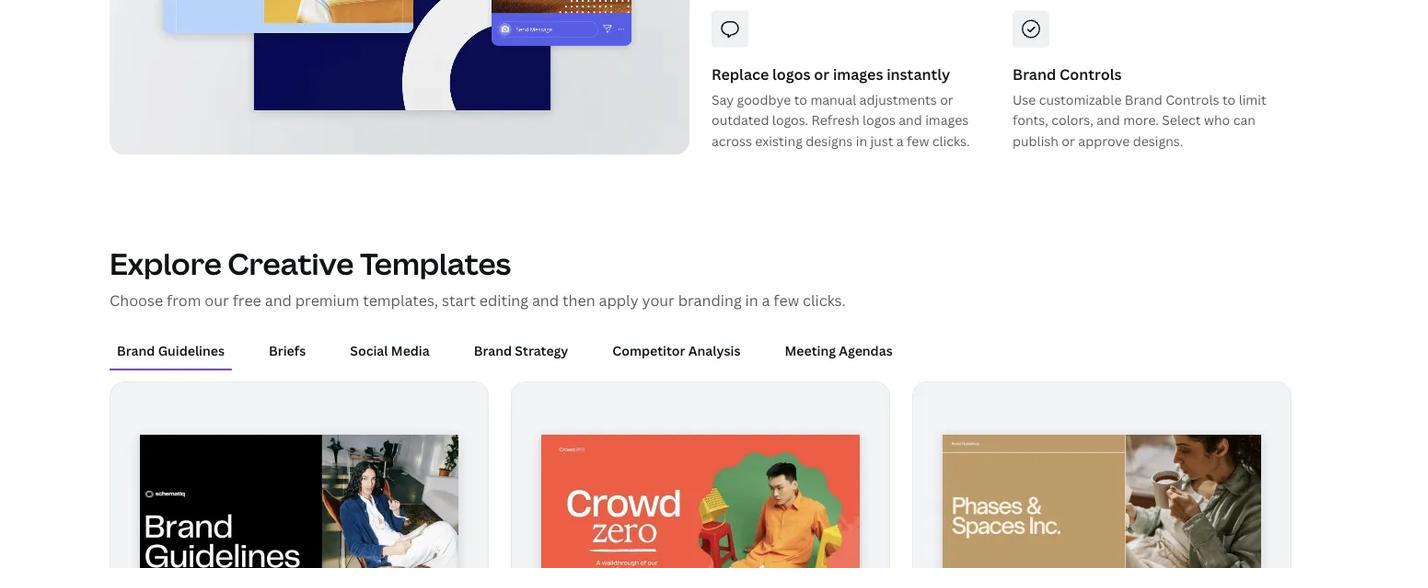 Task type: describe. For each thing, give the bounding box(es) containing it.
0 horizontal spatial images
[[833, 64, 883, 84]]

to inside "brand controls use customizable brand controls to limit fonts, colors, and more. select who can publish or approve designs."
[[1222, 91, 1236, 108]]

templates
[[360, 243, 511, 283]]

brand strategy button
[[466, 334, 576, 369]]

brand guidelines
[[117, 342, 225, 360]]

and right free
[[265, 290, 292, 310]]

brand guidelines button
[[110, 334, 232, 369]]

clicks. inside replace logos or images instantly say goodbye to manual adjustments or outdated logos. refresh logos and images across existing designs in just a few clicks.
[[932, 132, 970, 150]]

can
[[1233, 111, 1256, 129]]

approve
[[1078, 132, 1130, 150]]

designs
[[806, 132, 853, 150]]

replace logos or images instantly say goodbye to manual adjustments or outdated logos. refresh logos and images across existing designs in just a few clicks.
[[712, 64, 970, 150]]

brand strategy
[[474, 342, 568, 360]]

analysis
[[688, 342, 741, 360]]

templates,
[[363, 290, 438, 310]]

who
[[1204, 111, 1230, 129]]

and inside "brand controls use customizable brand controls to limit fonts, colors, and more. select who can publish or approve designs."
[[1097, 111, 1120, 129]]

agendas
[[839, 342, 893, 360]]

apply
[[599, 290, 639, 310]]

briefs
[[269, 342, 306, 360]]

a inside explore creative templates choose from our free and premium templates, start editing and then apply your branding in a few clicks.
[[762, 290, 770, 310]]

and left then
[[532, 290, 559, 310]]

1 horizontal spatial controls
[[1166, 91, 1219, 108]]

competitor analysis
[[613, 342, 741, 360]]

editing
[[479, 290, 528, 310]]

choose
[[110, 290, 163, 310]]

outdated
[[712, 111, 769, 129]]

0 vertical spatial logos
[[772, 64, 811, 84]]

logos.
[[772, 111, 808, 129]]

adjustments
[[859, 91, 937, 108]]

0 horizontal spatial or
[[814, 64, 830, 84]]

limit
[[1239, 91, 1266, 108]]

instantly
[[887, 64, 950, 84]]

0 vertical spatial controls
[[1060, 64, 1122, 84]]

brand for controls
[[1013, 64, 1056, 84]]

branding
[[678, 290, 742, 310]]

1 horizontal spatial images
[[925, 111, 969, 129]]

brand for guidelines
[[117, 342, 155, 360]]

goodbye
[[737, 91, 791, 108]]

colors,
[[1052, 111, 1094, 129]]

few inside replace logos or images instantly say goodbye to manual adjustments or outdated logos. refresh logos and images across existing designs in just a few clicks.
[[907, 132, 929, 150]]

in inside explore creative templates choose from our free and premium templates, start editing and then apply your branding in a few clicks.
[[745, 290, 758, 310]]

say
[[712, 91, 734, 108]]

our
[[205, 290, 229, 310]]

briefs button
[[261, 334, 313, 369]]



Task type: vqa. For each thing, say whether or not it's contained in the screenshot.
the goodbye
yes



Task type: locate. For each thing, give the bounding box(es) containing it.
brand guidelines and application deck presentation in black and white neon pink turquoise bold gradient style image
[[140, 435, 458, 569]]

a right branding
[[762, 290, 770, 310]]

strategy
[[515, 342, 568, 360]]

1 vertical spatial few
[[774, 290, 799, 310]]

controls up select
[[1166, 91, 1219, 108]]

select
[[1162, 111, 1201, 129]]

controls up 'customizable'
[[1060, 64, 1122, 84]]

brand down choose
[[117, 342, 155, 360]]

to inside replace logos or images instantly say goodbye to manual adjustments or outdated logos. refresh logos and images across existing designs in just a few clicks.
[[794, 91, 807, 108]]

to up logos. on the right of page
[[794, 91, 807, 108]]

2 vertical spatial or
[[1062, 132, 1075, 150]]

1 horizontal spatial clicks.
[[932, 132, 970, 150]]

a
[[896, 132, 904, 150], [762, 290, 770, 310]]

brand guidelines and application deck presentation in bright red cobalt bright green chic photocentric frames style image
[[541, 435, 860, 569]]

brand up the use
[[1013, 64, 1056, 84]]

0 horizontal spatial few
[[774, 290, 799, 310]]

meeting agendas button
[[777, 334, 900, 369]]

and
[[899, 111, 922, 129], [1097, 111, 1120, 129], [265, 290, 292, 310], [532, 290, 559, 310]]

in left just
[[856, 132, 867, 150]]

1 horizontal spatial few
[[907, 132, 929, 150]]

0 vertical spatial clicks.
[[932, 132, 970, 150]]

brand up more.
[[1125, 91, 1163, 108]]

0 vertical spatial in
[[856, 132, 867, 150]]

or up manual
[[814, 64, 830, 84]]

1 vertical spatial clicks.
[[803, 290, 846, 310]]

2 to from the left
[[1222, 91, 1236, 108]]

in inside replace logos or images instantly say goodbye to manual adjustments or outdated logos. refresh logos and images across existing designs in just a few clicks.
[[856, 132, 867, 150]]

1 vertical spatial controls
[[1166, 91, 1219, 108]]

0 vertical spatial or
[[814, 64, 830, 84]]

then
[[562, 290, 595, 310]]

clicks. inside explore creative templates choose from our free and premium templates, start editing and then apply your branding in a few clicks.
[[803, 290, 846, 310]]

0 horizontal spatial controls
[[1060, 64, 1122, 84]]

social media button
[[343, 334, 437, 369]]

0 horizontal spatial clicks.
[[803, 290, 846, 310]]

brand
[[1013, 64, 1056, 84], [1125, 91, 1163, 108], [117, 342, 155, 360], [474, 342, 512, 360]]

1 vertical spatial or
[[940, 91, 954, 108]]

brand controls use customizable brand controls to limit fonts, colors, and more. select who can publish or approve designs.
[[1013, 64, 1266, 150]]

few up meeting
[[774, 290, 799, 310]]

fonts,
[[1013, 111, 1048, 129]]

0 horizontal spatial logos
[[772, 64, 811, 84]]

logos up the goodbye
[[772, 64, 811, 84]]

1 vertical spatial logos
[[863, 111, 896, 129]]

publish
[[1013, 132, 1059, 150]]

or down the colors,
[[1062, 132, 1075, 150]]

refresh
[[812, 111, 859, 129]]

1 vertical spatial images
[[925, 111, 969, 129]]

clicks. down the adjustments
[[932, 132, 970, 150]]

1 vertical spatial in
[[745, 290, 758, 310]]

across
[[712, 132, 752, 150]]

customizable
[[1039, 91, 1122, 108]]

2 horizontal spatial or
[[1062, 132, 1075, 150]]

clicks. up meeting
[[803, 290, 846, 310]]

and up approve
[[1097, 111, 1120, 129]]

and inside replace logos or images instantly say goodbye to manual adjustments or outdated logos. refresh logos and images across existing designs in just a few clicks.
[[899, 111, 922, 129]]

existing
[[755, 132, 803, 150]]

explore
[[110, 243, 222, 283]]

images down the adjustments
[[925, 111, 969, 129]]

images
[[833, 64, 883, 84], [925, 111, 969, 129]]

brand for strategy
[[474, 342, 512, 360]]

competitor analysis button
[[605, 334, 748, 369]]

brand guidelines and application deck presentation in cream beige black warm & modern style image
[[943, 435, 1261, 569]]

brand templates (1) image
[[110, 0, 690, 155]]

just
[[870, 132, 893, 150]]

0 horizontal spatial in
[[745, 290, 758, 310]]

social
[[350, 342, 388, 360]]

or
[[814, 64, 830, 84], [940, 91, 954, 108], [1062, 132, 1075, 150]]

replace
[[712, 64, 769, 84]]

media
[[391, 342, 430, 360]]

start
[[442, 290, 476, 310]]

a inside replace logos or images instantly say goodbye to manual adjustments or outdated logos. refresh logos and images across existing designs in just a few clicks.
[[896, 132, 904, 150]]

explore creative templates choose from our free and premium templates, start editing and then apply your branding in a few clicks.
[[110, 243, 846, 310]]

competitor
[[613, 342, 685, 360]]

1 horizontal spatial logos
[[863, 111, 896, 129]]

free
[[233, 290, 261, 310]]

0 horizontal spatial a
[[762, 290, 770, 310]]

social media
[[350, 342, 430, 360]]

more.
[[1123, 111, 1159, 129]]

1 horizontal spatial to
[[1222, 91, 1236, 108]]

1 to from the left
[[794, 91, 807, 108]]

and down the adjustments
[[899, 111, 922, 129]]

1 horizontal spatial a
[[896, 132, 904, 150]]

1 vertical spatial a
[[762, 290, 770, 310]]

to left limit
[[1222, 91, 1236, 108]]

from
[[167, 290, 201, 310]]

guidelines
[[158, 342, 225, 360]]

0 vertical spatial images
[[833, 64, 883, 84]]

0 horizontal spatial to
[[794, 91, 807, 108]]

or down instantly
[[940, 91, 954, 108]]

meeting agendas
[[785, 342, 893, 360]]

0 vertical spatial a
[[896, 132, 904, 150]]

logos up just
[[863, 111, 896, 129]]

in right branding
[[745, 290, 758, 310]]

few right just
[[907, 132, 929, 150]]

or inside "brand controls use customizable brand controls to limit fonts, colors, and more. select who can publish or approve designs."
[[1062, 132, 1075, 150]]

brand left strategy
[[474, 342, 512, 360]]

manual
[[810, 91, 856, 108]]

few
[[907, 132, 929, 150], [774, 290, 799, 310]]

premium
[[295, 290, 359, 310]]

creative
[[228, 243, 354, 283]]

logos
[[772, 64, 811, 84], [863, 111, 896, 129]]

to
[[794, 91, 807, 108], [1222, 91, 1236, 108]]

meeting
[[785, 342, 836, 360]]

in
[[856, 132, 867, 150], [745, 290, 758, 310]]

1 horizontal spatial in
[[856, 132, 867, 150]]

controls
[[1060, 64, 1122, 84], [1166, 91, 1219, 108]]

images up manual
[[833, 64, 883, 84]]

clicks.
[[932, 132, 970, 150], [803, 290, 846, 310]]

a right just
[[896, 132, 904, 150]]

designs.
[[1133, 132, 1183, 150]]

few inside explore creative templates choose from our free and premium templates, start editing and then apply your branding in a few clicks.
[[774, 290, 799, 310]]

1 horizontal spatial or
[[940, 91, 954, 108]]

your
[[642, 290, 675, 310]]

use
[[1013, 91, 1036, 108]]

0 vertical spatial few
[[907, 132, 929, 150]]



